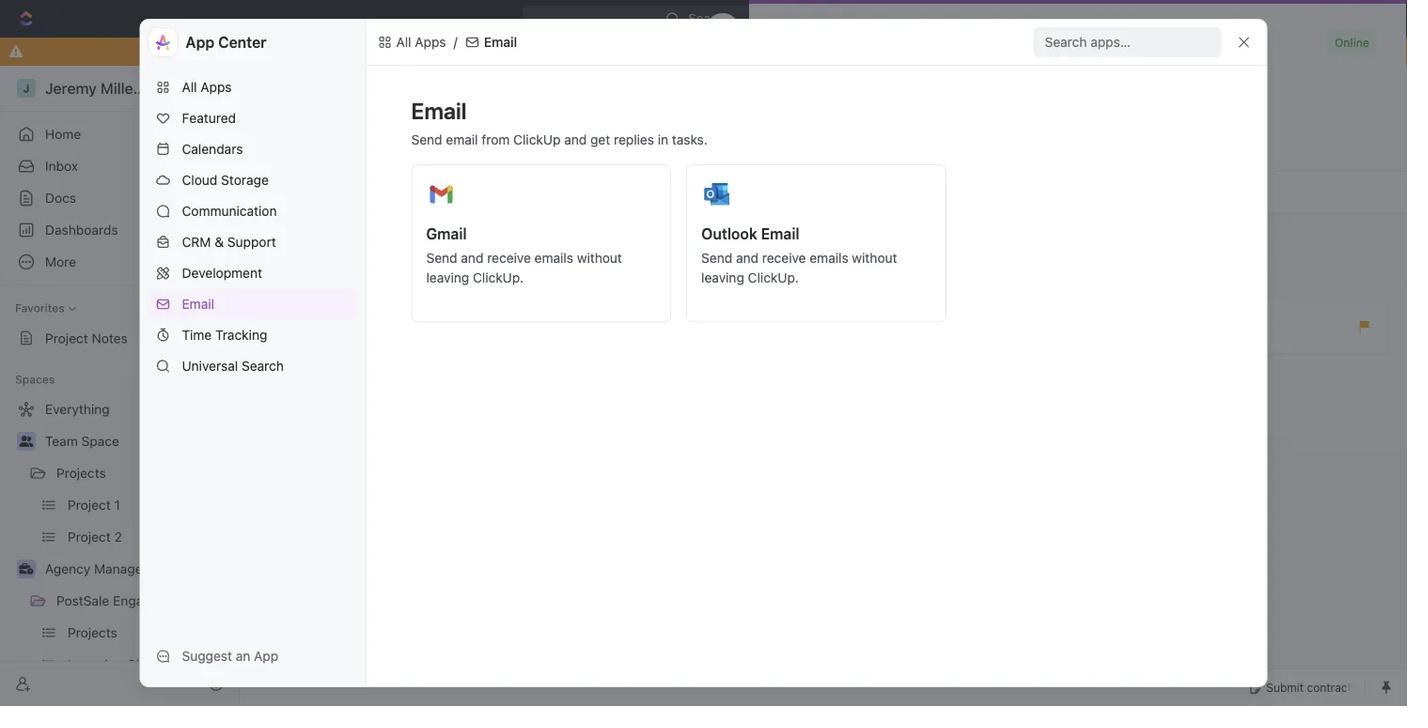 Task type: locate. For each thing, give the bounding box(es) containing it.
0 vertical spatial new
[[1142, 11, 1169, 26]]

1 vertical spatial postsale
[[56, 594, 109, 609]]

2 leaving from the left
[[701, 270, 744, 286]]

0 horizontal spatial receive
[[487, 251, 531, 266]]

tree
[[8, 395, 231, 707]]

management inside sidebar navigation
[[94, 562, 173, 577]]

space for new space
[[977, 161, 1015, 177]]

docs link
[[8, 183, 231, 213]]

1 horizontal spatial app
[[254, 649, 278, 665]]

1 horizontal spatial new
[[1142, 11, 1169, 26]]

send inside the 'outlook email send and receive emails without leaving clickup.'
[[701, 251, 733, 266]]

1 vertical spatial management
[[94, 562, 173, 577]]

all apps link
[[374, 31, 450, 54], [148, 72, 358, 102]]

0 horizontal spatial lqhim image
[[377, 35, 392, 50]]

1 horizontal spatial postsale engagements link
[[928, 309, 1041, 321]]

agency management link
[[45, 555, 227, 585]]

1 vertical spatial new
[[947, 161, 974, 177]]

/ left do
[[454, 34, 458, 50]]

notifications?
[[700, 44, 784, 59]]

agency down the 'outlook email send and receive emails without leaving clickup.'
[[808, 309, 844, 321]]

0 horizontal spatial emails
[[535, 251, 573, 266]]

space inside tree
[[81, 434, 119, 449]]

and down outlook
[[736, 251, 759, 266]]

0 horizontal spatial all
[[182, 79, 197, 95]]

inbox link
[[8, 151, 231, 181]]

lqhim image inside all apps link
[[377, 35, 392, 50]]

gmail send and receive emails without leaving clickup.
[[426, 225, 622, 286]]

0 horizontal spatial spaces
[[15, 373, 55, 386]]

space for team space
[[81, 434, 119, 449]]

1 without from the left
[[577, 251, 622, 266]]

2 horizontal spatial all
[[396, 34, 411, 50]]

0 vertical spatial management
[[847, 309, 911, 321]]

space
[[977, 161, 1015, 177], [81, 434, 119, 449]]

1 emails from the left
[[535, 251, 573, 266]]

apps
[[415, 34, 446, 50], [201, 79, 232, 95]]

2 lqhim image from the left
[[465, 35, 480, 50]]

1 horizontal spatial receive
[[762, 251, 806, 266]]

0 horizontal spatial app
[[186, 33, 215, 51]]

0 vertical spatial all apps
[[396, 34, 446, 50]]

apps up featured
[[201, 79, 232, 95]]

an
[[236, 649, 250, 665]]

0 horizontal spatial management
[[94, 562, 173, 577]]

0 vertical spatial postsale
[[928, 309, 970, 321]]

user group image
[[19, 436, 33, 447]]

1 horizontal spatial all apps link
[[374, 31, 450, 54]]

0 horizontal spatial space
[[81, 434, 119, 449]]

postsale engagements link down assigned
[[928, 309, 1041, 321]]

favorites button
[[8, 297, 83, 320]]

calendars
[[182, 141, 243, 157]]

1 vertical spatial agency
[[45, 562, 90, 577]]

gmail
[[426, 225, 467, 243]]

engagements down agency management link
[[113, 594, 196, 609]]

0 horizontal spatial without
[[577, 251, 622, 266]]

to
[[585, 44, 597, 59], [997, 273, 1008, 286]]

1 vertical spatial all
[[182, 79, 197, 95]]

1 vertical spatial postsale engagements link
[[56, 587, 196, 617]]

0 horizontal spatial leaving
[[426, 270, 469, 286]]

1 receive from the left
[[487, 251, 531, 266]]

email link
[[148, 290, 358, 320]]

management for agency management
[[94, 562, 173, 577]]

Search apps… field
[[1045, 31, 1214, 54]]

0 vertical spatial spaces
[[320, 153, 411, 184]]

send inside email send email from clickup and get replies in tasks.
[[411, 132, 442, 147]]

1 horizontal spatial /
[[918, 309, 921, 321]]

to right want
[[585, 44, 597, 59]]

dashboards link
[[8, 215, 231, 245]]

0 horizontal spatial /
[[454, 34, 458, 50]]

leaving inside the 'outlook email send and receive emails without leaving clickup.'
[[701, 270, 744, 286]]

favorites
[[15, 302, 65, 315]]

to right assigned
[[997, 273, 1008, 286]]

communication
[[182, 204, 277, 219]]

1 vertical spatial all apps link
[[148, 72, 358, 102]]

dashboards
[[45, 222, 118, 238]]

without inside gmail send and receive emails without leaving clickup.
[[577, 251, 622, 266]]

send down outlook
[[701, 251, 733, 266]]

email right outlook
[[761, 225, 800, 243]]

1 vertical spatial space
[[81, 434, 119, 449]]

new for new space
[[947, 161, 974, 177]]

team space
[[45, 434, 119, 449]]

send inside gmail send and receive emails without leaving clickup.
[[426, 251, 457, 266]]

new button
[[1116, 4, 1181, 34]]

0 vertical spatial agency
[[808, 309, 844, 321]]

engagements inside tree
[[113, 594, 196, 609]]

1 horizontal spatial emails
[[810, 251, 849, 266]]

tree containing team space
[[8, 395, 231, 707]]

all apps
[[396, 34, 446, 50], [182, 79, 232, 95]]

and left the get
[[564, 132, 587, 147]]

1 horizontal spatial apps
[[415, 34, 446, 50]]

postsale engagements link
[[928, 309, 1041, 321], [56, 587, 196, 617]]

0 vertical spatial postsale engagements link
[[928, 309, 1041, 321]]

cloud storage link
[[148, 165, 358, 196]]

0 horizontal spatial all apps
[[182, 79, 232, 95]]

without
[[577, 251, 622, 266], [852, 251, 897, 266]]

⌘k
[[857, 11, 877, 26]]

receive
[[487, 251, 531, 266], [762, 251, 806, 266]]

development link
[[148, 259, 358, 289]]

leaving
[[426, 270, 469, 286], [701, 270, 744, 286]]

1 horizontal spatial to
[[997, 273, 1008, 286]]

postsale
[[928, 309, 970, 321], [56, 594, 109, 609]]

1 horizontal spatial space
[[977, 161, 1015, 177]]

send
[[411, 132, 442, 147], [426, 251, 457, 266], [701, 251, 733, 266]]

app inside button
[[254, 649, 278, 665]]

app left center
[[186, 33, 215, 51]]

0 horizontal spatial clickup.
[[473, 270, 524, 286]]

sidebar navigation
[[0, 66, 240, 707]]

0 horizontal spatial and
[[461, 251, 484, 266]]

tree inside sidebar navigation
[[8, 395, 231, 707]]

1 lqhim image from the left
[[377, 35, 392, 50]]

/
[[454, 34, 458, 50], [918, 309, 921, 321]]

0 horizontal spatial agency
[[45, 562, 90, 577]]

0 horizontal spatial all apps link
[[148, 72, 358, 102]]

engagements
[[973, 309, 1041, 321], [113, 594, 196, 609]]

1 horizontal spatial spaces
[[320, 153, 411, 184]]

leaving down gmail
[[426, 270, 469, 286]]

leaving down outlook
[[701, 270, 744, 286]]

space inside button
[[977, 161, 1015, 177]]

/ inside the email dialog
[[454, 34, 458, 50]]

2 vertical spatial all
[[282, 153, 314, 184]]

2 emails from the left
[[810, 251, 849, 266]]

1 vertical spatial spaces
[[15, 373, 55, 386]]

agency for agency management
[[45, 562, 90, 577]]

&
[[215, 235, 224, 250]]

1 horizontal spatial clickup.
[[748, 270, 799, 286]]

send left email
[[411, 132, 442, 147]]

send for email
[[411, 132, 442, 147]]

1 horizontal spatial leaving
[[701, 270, 744, 286]]

postsale engagements link down agency management link
[[56, 587, 196, 617]]

postsale down tasks assigned to
[[928, 309, 970, 321]]

tracking
[[215, 328, 267, 343]]

engagements down assigned
[[973, 309, 1041, 321]]

clickup.
[[473, 270, 524, 286], [748, 270, 799, 286]]

search
[[242, 359, 284, 374]]

0 horizontal spatial postsale
[[56, 594, 109, 609]]

enable
[[601, 44, 642, 59]]

want
[[551, 44, 581, 59]]

1 vertical spatial apps
[[201, 79, 232, 95]]

1 horizontal spatial management
[[847, 309, 911, 321]]

all
[[396, 34, 411, 50], [182, 79, 197, 95], [282, 153, 314, 184]]

email up email
[[411, 98, 467, 124]]

1 horizontal spatial agency
[[808, 309, 844, 321]]

management
[[847, 309, 911, 321], [94, 562, 173, 577]]

agency for agency management / postsale engagements
[[808, 309, 844, 321]]

1 horizontal spatial all
[[282, 153, 314, 184]]

unscheduled
[[768, 236, 850, 251]]

leaving inside gmail send and receive emails without leaving clickup.
[[426, 270, 469, 286]]

0 vertical spatial all
[[396, 34, 411, 50]]

crm & support link
[[148, 227, 358, 258]]

universal search link
[[148, 352, 358, 382]]

postsale down agency management
[[56, 594, 109, 609]]

team
[[45, 434, 78, 449]]

2 clickup. from the left
[[748, 270, 799, 286]]

0 horizontal spatial engagements
[[113, 594, 196, 609]]

projects link
[[56, 459, 179, 489]]

1 horizontal spatial lqhim image
[[465, 35, 480, 50]]

2 without from the left
[[852, 251, 897, 266]]

project notes link
[[8, 323, 231, 353]]

1 vertical spatial all apps
[[182, 79, 232, 95]]

new
[[1142, 11, 1169, 26], [947, 161, 974, 177]]

0 vertical spatial space
[[977, 161, 1015, 177]]

1 vertical spatial engagements
[[113, 594, 196, 609]]

clickup. inside gmail send and receive emails without leaving clickup.
[[473, 270, 524, 286]]

all apps up featured
[[182, 79, 232, 95]]

1 horizontal spatial and
[[564, 132, 587, 147]]

app right the an
[[254, 649, 278, 665]]

app center
[[186, 33, 267, 51]]

1 clickup. from the left
[[473, 270, 524, 286]]

inbox
[[45, 158, 78, 174]]

apps left do
[[415, 34, 446, 50]]

2 horizontal spatial and
[[736, 251, 759, 266]]

receive inside gmail send and receive emails without leaving clickup.
[[487, 251, 531, 266]]

1 horizontal spatial without
[[852, 251, 897, 266]]

crm & support
[[182, 235, 276, 250]]

1 vertical spatial app
[[254, 649, 278, 665]]

0 horizontal spatial apps
[[201, 79, 232, 95]]

email
[[446, 132, 478, 147]]

emails
[[535, 251, 573, 266], [810, 251, 849, 266]]

1 horizontal spatial engagements
[[973, 309, 1041, 321]]

tasks
[[914, 273, 943, 286]]

spaces inside sidebar navigation
[[15, 373, 55, 386]]

agency
[[808, 309, 844, 321], [45, 562, 90, 577]]

0 vertical spatial to
[[585, 44, 597, 59]]

and inside gmail send and receive emails without leaving clickup.
[[461, 251, 484, 266]]

and down gmail
[[461, 251, 484, 266]]

jm
[[794, 43, 825, 70]]

0 vertical spatial apps
[[415, 34, 446, 50]]

1 horizontal spatial all apps
[[396, 34, 446, 50]]

agency right business time image
[[45, 562, 90, 577]]

browser
[[646, 44, 696, 59]]

lqhim image
[[377, 35, 392, 50], [465, 35, 480, 50]]

emails inside gmail send and receive emails without leaving clickup.
[[535, 251, 573, 266]]

spaces
[[320, 153, 411, 184], [15, 373, 55, 386]]

notes
[[92, 331, 128, 346]]

agency inside tree
[[45, 562, 90, 577]]

0 vertical spatial /
[[454, 34, 458, 50]]

email
[[484, 34, 517, 50], [411, 98, 467, 124], [761, 225, 800, 243], [182, 297, 214, 312]]

0 horizontal spatial new
[[947, 161, 974, 177]]

2 receive from the left
[[762, 251, 806, 266]]

1 leaving from the left
[[426, 270, 469, 286]]

all apps left do
[[396, 34, 446, 50]]

outlook email send and receive emails without leaving clickup.
[[701, 225, 897, 286]]

send down gmail
[[426, 251, 457, 266]]

cloud
[[182, 173, 217, 188]]

time tracking link
[[148, 321, 358, 351]]

/ down tasks at the right top
[[918, 309, 921, 321]]

apps for all apps link to the top
[[415, 34, 446, 50]]

and
[[564, 132, 587, 147], [461, 251, 484, 266], [736, 251, 759, 266]]



Task type: vqa. For each thing, say whether or not it's contained in the screenshot.
Upgrade
yes



Task type: describe. For each thing, give the bounding box(es) containing it.
postsale inside tree
[[56, 594, 109, 609]]

upgrade
[[1045, 11, 1099, 26]]

emails inside the 'outlook email send and receive emails without leaving clickup.'
[[810, 251, 849, 266]]

you
[[525, 44, 548, 59]]

tasks.
[[672, 132, 708, 147]]

suggest
[[182, 649, 232, 665]]

home link
[[8, 119, 231, 149]]

get
[[590, 132, 610, 147]]

team space link
[[45, 427, 227, 457]]

suggest an app
[[182, 649, 278, 665]]

upgrade link
[[1018, 6, 1108, 32]]

agency management
[[45, 562, 173, 577]]

without inside the 'outlook email send and receive emails without leaving clickup.'
[[852, 251, 897, 266]]

suggest an app button
[[148, 642, 358, 672]]

cloud storage
[[182, 173, 269, 188]]

agency management / postsale engagements
[[808, 309, 1041, 321]]

calendars link
[[148, 134, 358, 165]]

0 horizontal spatial to
[[585, 44, 597, 59]]

all apps for all apps link to the top
[[396, 34, 446, 50]]

support
[[227, 235, 276, 250]]

projects
[[56, 466, 106, 481]]

email inside email send email from clickup and get replies in tasks.
[[411, 98, 467, 124]]

from
[[482, 132, 510, 147]]

outlook
[[701, 225, 758, 243]]

send for gmail
[[426, 251, 457, 266]]

0 vertical spatial app
[[186, 33, 215, 51]]

do
[[504, 44, 522, 59]]

clickup
[[513, 132, 561, 147]]

and inside email send email from clickup and get replies in tasks.
[[564, 132, 587, 147]]

universal search
[[182, 359, 284, 374]]

time
[[182, 328, 212, 343]]

postsale engagements
[[56, 594, 196, 609]]

development
[[182, 266, 262, 281]]

0 vertical spatial all apps link
[[374, 31, 450, 54]]

all apps for the bottommost all apps link
[[182, 79, 232, 95]]

clickup. inside the 'outlook email send and receive emails without leaving clickup.'
[[748, 270, 799, 286]]

email left you
[[484, 34, 517, 50]]

new space button
[[918, 154, 1027, 184]]

all spaces
[[282, 153, 411, 184]]

universal
[[182, 359, 238, 374]]

in
[[658, 132, 668, 147]]

crm
[[182, 235, 211, 250]]

email inside the 'outlook email send and receive emails without leaving clickup.'
[[761, 225, 800, 243]]

email up time
[[182, 297, 214, 312]]

home
[[45, 126, 81, 142]]

lqhim image for all apps
[[377, 35, 392, 50]]

communication link
[[148, 196, 358, 227]]

new for new
[[1142, 11, 1169, 26]]

online
[[1335, 36, 1370, 49]]

project notes
[[45, 331, 128, 346]]

1 horizontal spatial postsale
[[928, 309, 970, 321]]

receive inside the 'outlook email send and receive emails without leaving clickup.'
[[762, 251, 806, 266]]

management for agency management / postsale engagements
[[847, 309, 911, 321]]

docs
[[45, 190, 76, 206]]

featured link
[[148, 103, 358, 133]]

email dialog
[[140, 19, 1268, 688]]

1 vertical spatial to
[[997, 273, 1008, 286]]

do you want to enable browser notifications?
[[504, 44, 787, 59]]

tasks assigned to
[[914, 273, 1011, 286]]

email send email from clickup and get replies in tasks.
[[411, 98, 708, 147]]

lqhim image for email
[[465, 35, 480, 50]]

new space
[[947, 161, 1015, 177]]

business time image
[[19, 564, 33, 575]]

0 vertical spatial engagements
[[973, 309, 1041, 321]]

search...
[[688, 11, 742, 26]]

featured
[[182, 110, 236, 126]]

and inside the 'outlook email send and receive emails without leaving clickup.'
[[736, 251, 759, 266]]

assigned
[[947, 273, 994, 286]]

center
[[218, 33, 267, 51]]

apps for the bottommost all apps link
[[201, 79, 232, 95]]

project
[[45, 331, 88, 346]]

time tracking
[[182, 328, 267, 343]]

0 horizontal spatial postsale engagements link
[[56, 587, 196, 617]]

storage
[[221, 173, 269, 188]]

replies
[[614, 132, 654, 147]]

1 vertical spatial /
[[918, 309, 921, 321]]



